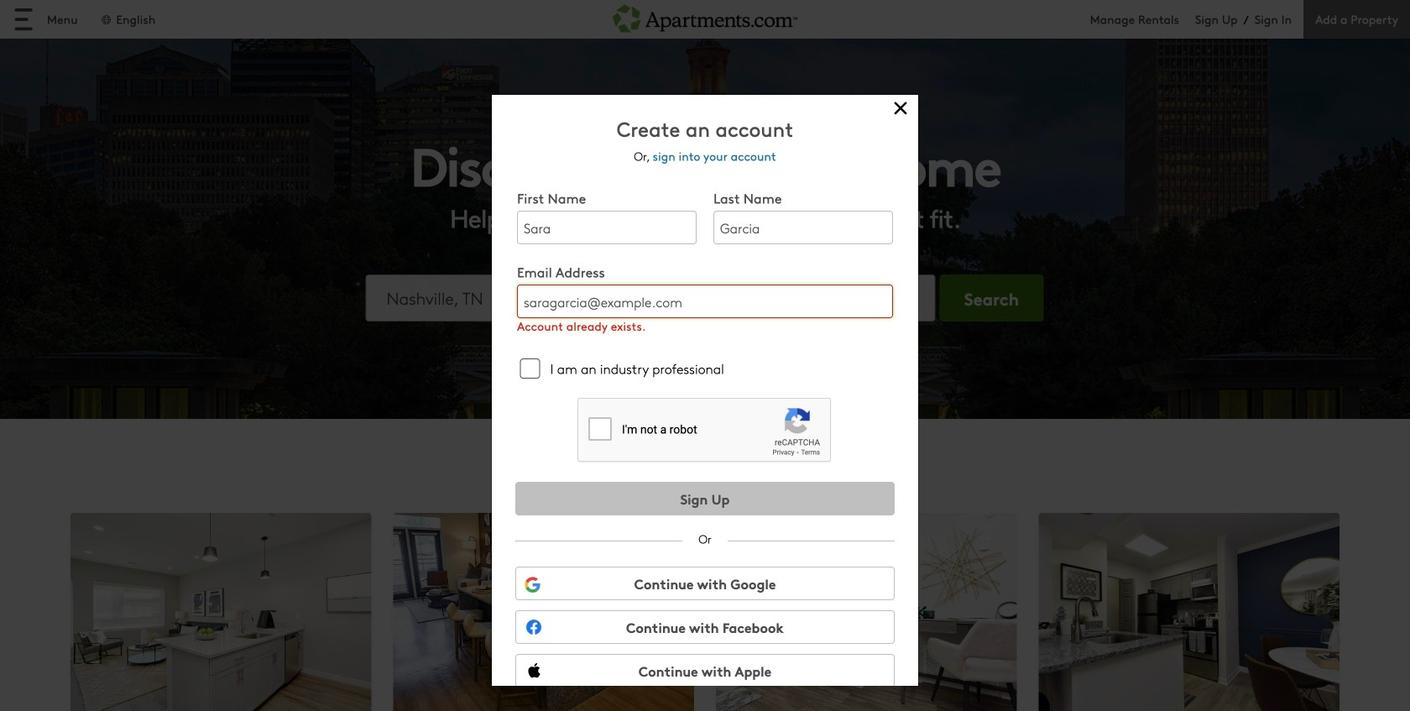 Task type: vqa. For each thing, say whether or not it's contained in the screenshot.
Apartments.com Logo
yes



Task type: locate. For each thing, give the bounding box(es) containing it.
None text field
[[517, 211, 697, 244]]

alert
[[517, 318, 893, 334]]

None text field
[[714, 211, 893, 244], [517, 285, 893, 318], [714, 211, 893, 244], [517, 285, 893, 318]]

apartments.com logo image
[[613, 0, 798, 32]]



Task type: describe. For each thing, give the bounding box(es) containing it.
close image
[[888, 96, 914, 121]]



